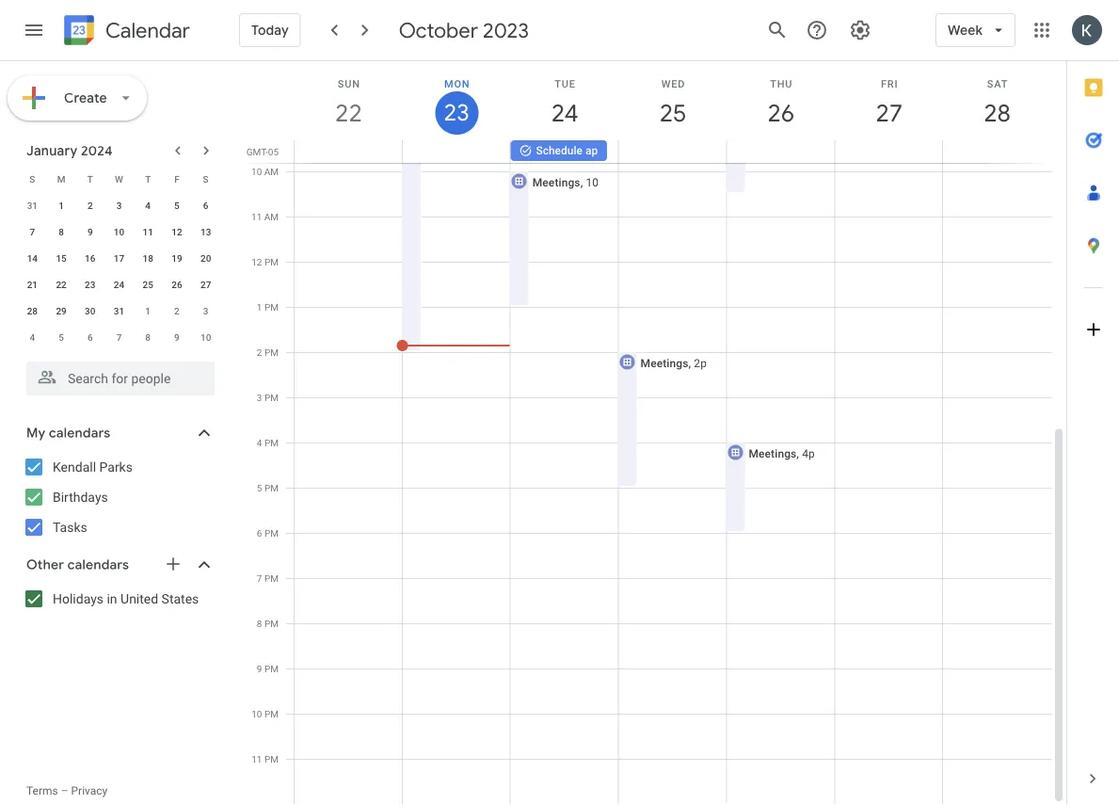 Task type: locate. For each thing, give the bounding box(es) containing it.
w
[[115, 173, 123, 185]]

11
[[251, 211, 262, 222], [143, 226, 153, 237], [252, 753, 262, 765]]

2023
[[483, 17, 529, 43]]

23
[[443, 98, 469, 128], [85, 279, 96, 290]]

0 horizontal spatial ,
[[581, 176, 583, 189]]

february 5 element
[[50, 326, 73, 348]]

2 vertical spatial 7
[[257, 573, 262, 584]]

12 for 12
[[172, 226, 182, 237]]

0 vertical spatial 11
[[251, 211, 262, 222]]

sun
[[338, 78, 361, 89]]

row up the 31 element
[[18, 271, 220, 298]]

2 vertical spatial meetings
[[749, 447, 797, 460]]

4 down 28 element at the left top of the page
[[30, 331, 35, 343]]

cell down 28 link
[[943, 140, 1051, 163]]

0 horizontal spatial 22
[[56, 279, 67, 290]]

2 horizontal spatial 4
[[257, 437, 262, 448]]

1 horizontal spatial 2
[[174, 305, 180, 316]]

24 down "17"
[[114, 279, 124, 290]]

am for 11 am
[[264, 211, 279, 222]]

1 horizontal spatial 28
[[983, 97, 1010, 129]]

7 down december 31 element
[[30, 226, 35, 237]]

0 horizontal spatial 6
[[88, 331, 93, 343]]

27 element
[[195, 273, 217, 296]]

terms
[[26, 784, 58, 798]]

1 vertical spatial 23
[[85, 279, 96, 290]]

1 am from the top
[[264, 166, 279, 177]]

calendars up 'kendall'
[[49, 425, 110, 442]]

0 vertical spatial 12
[[172, 226, 182, 237]]

pm down 10 pm
[[265, 753, 279, 765]]

february 4 element
[[21, 326, 44, 348]]

7 pm
[[257, 573, 279, 584]]

1 horizontal spatial 8
[[145, 331, 151, 343]]

19 element
[[166, 247, 188, 269]]

1 horizontal spatial 1
[[145, 305, 151, 316]]

8
[[59, 226, 64, 237], [145, 331, 151, 343], [257, 618, 262, 629]]

11 down 10 am
[[251, 211, 262, 222]]

1 vertical spatial 22
[[56, 279, 67, 290]]

am down 05
[[264, 166, 279, 177]]

main drawer image
[[23, 19, 45, 41]]

5
[[174, 200, 180, 211], [59, 331, 64, 343], [257, 482, 262, 493]]

2
[[88, 200, 93, 211], [174, 305, 180, 316], [257, 347, 262, 358]]

10 pm from the top
[[265, 663, 279, 674]]

1 vertical spatial calendars
[[67, 557, 129, 573]]

1 horizontal spatial 31
[[114, 305, 124, 316]]

1 horizontal spatial 23
[[443, 98, 469, 128]]

1 cell from the left
[[295, 140, 403, 163]]

11 up "18"
[[143, 226, 153, 237]]

row group containing 31
[[18, 192, 220, 350]]

0 horizontal spatial t
[[87, 173, 93, 185]]

4
[[145, 200, 151, 211], [30, 331, 35, 343], [257, 437, 262, 448]]

pm for 12 pm
[[265, 256, 279, 267]]

, left 2pm
[[689, 356, 691, 370]]

14
[[27, 252, 38, 264]]

5 pm
[[257, 482, 279, 493]]

kendall parks
[[53, 459, 133, 475]]

9 down the february 2 element
[[174, 331, 180, 343]]

12 for 12 pm
[[252, 256, 262, 267]]

meetings for meetings , 2pm
[[641, 356, 689, 370]]

row down the 24 element
[[18, 298, 220, 324]]

9 pm from the top
[[265, 618, 279, 629]]

row down 2024
[[18, 166, 220, 192]]

1 vertical spatial am
[[264, 211, 279, 222]]

week button
[[936, 8, 1016, 53]]

2 horizontal spatial 8
[[257, 618, 262, 629]]

10 up 11 pm
[[252, 708, 262, 719]]

s right f
[[203, 173, 209, 185]]

2 for 2 pm
[[257, 347, 262, 358]]

0 horizontal spatial 23
[[85, 279, 96, 290]]

12 pm
[[252, 256, 279, 267]]

27
[[875, 97, 902, 129], [201, 279, 211, 290]]

calendars for other calendars
[[67, 557, 129, 573]]

am up 12 pm
[[264, 211, 279, 222]]

t
[[87, 173, 93, 185], [145, 173, 151, 185]]

5 pm from the top
[[265, 437, 279, 448]]

1 vertical spatial 25
[[143, 279, 153, 290]]

0 vertical spatial am
[[264, 166, 279, 177]]

23 element
[[79, 273, 101, 296]]

tue 24
[[550, 78, 577, 129]]

0 horizontal spatial 5
[[59, 331, 64, 343]]

30
[[85, 305, 96, 316]]

23 down mon
[[443, 98, 469, 128]]

pm for 9 pm
[[265, 663, 279, 674]]

pm down 4 pm
[[265, 482, 279, 493]]

1 horizontal spatial 26
[[767, 97, 794, 129]]

meetings left 2pm
[[641, 356, 689, 370]]

8 up the 15 "element"
[[59, 226, 64, 237]]

3
[[116, 200, 122, 211], [203, 305, 209, 316], [257, 392, 262, 403]]

7 inside 'grid'
[[257, 573, 262, 584]]

row
[[18, 166, 220, 192], [18, 192, 220, 218], [18, 218, 220, 245], [18, 245, 220, 271], [18, 271, 220, 298], [18, 298, 220, 324], [18, 324, 220, 350]]

6 down 30 element at the top of page
[[88, 331, 93, 343]]

february 1 element
[[137, 299, 159, 322]]

2 horizontal spatial 6
[[257, 527, 262, 539]]

0 horizontal spatial 8
[[59, 226, 64, 237]]

1 horizontal spatial 12
[[252, 256, 262, 267]]

2 vertical spatial 6
[[257, 527, 262, 539]]

2 vertical spatial 4
[[257, 437, 262, 448]]

8 up 9 pm
[[257, 618, 262, 629]]

27 down 20
[[201, 279, 211, 290]]

pm for 4 pm
[[265, 437, 279, 448]]

3 pm
[[257, 392, 279, 403]]

11 down 10 pm
[[252, 753, 262, 765]]

gmt-05
[[247, 146, 279, 157]]

2 up 'february 9' element
[[174, 305, 180, 316]]

1 down 12 pm
[[257, 301, 262, 313]]

pm for 10 pm
[[265, 708, 279, 719]]

2 pm from the top
[[265, 301, 279, 313]]

28 down 21
[[27, 305, 38, 316]]

24 inside grid
[[114, 279, 124, 290]]

0 vertical spatial 3
[[116, 200, 122, 211]]

1 vertical spatial 9
[[174, 331, 180, 343]]

1 vertical spatial 28
[[27, 305, 38, 316]]

schedule appointment
[[536, 144, 650, 157]]

24 down tue
[[550, 97, 577, 129]]

25 link
[[652, 91, 695, 135]]

0 vertical spatial calendars
[[49, 425, 110, 442]]

3 row from the top
[[18, 218, 220, 245]]

2 horizontal spatial ,
[[797, 447, 800, 460]]

3 up february 10 element
[[203, 305, 209, 316]]

22
[[334, 97, 361, 129], [56, 279, 67, 290]]

1 horizontal spatial ,
[[689, 356, 691, 370]]

6 up 13 element
[[203, 200, 209, 211]]

row down the w
[[18, 192, 220, 218]]

calendars inside dropdown button
[[49, 425, 110, 442]]

october 2023
[[399, 17, 529, 43]]

31 down the 24 element
[[114, 305, 124, 316]]

pm down 2 pm
[[265, 392, 279, 403]]

11 for 11
[[143, 226, 153, 237]]

row down the 31 element
[[18, 324, 220, 350]]

9 for 'february 9' element
[[174, 331, 180, 343]]

6 row from the top
[[18, 298, 220, 324]]

week
[[948, 22, 983, 39]]

row up the 24 element
[[18, 245, 220, 271]]

1 horizontal spatial 5
[[174, 200, 180, 211]]

schedule appointment button
[[511, 140, 650, 161]]

s
[[30, 173, 35, 185], [203, 173, 209, 185]]

february 3 element
[[195, 299, 217, 322]]

1 horizontal spatial 4
[[145, 200, 151, 211]]

pm down 6 pm on the bottom of page
[[265, 573, 279, 584]]

26
[[767, 97, 794, 129], [172, 279, 182, 290]]

1 inside 'element'
[[145, 305, 151, 316]]

5 down f
[[174, 200, 180, 211]]

6 up 7 pm
[[257, 527, 262, 539]]

january 2024 grid
[[18, 166, 220, 350]]

0 horizontal spatial s
[[30, 173, 35, 185]]

meetings for meetings , 4pm
[[749, 447, 797, 460]]

7
[[30, 226, 35, 237], [116, 331, 122, 343], [257, 573, 262, 584]]

9 for 9 pm
[[257, 663, 262, 674]]

pm for 7 pm
[[265, 573, 279, 584]]

23 inside mon 23
[[443, 98, 469, 128]]

0 horizontal spatial 2
[[88, 200, 93, 211]]

3 for 3 pm
[[257, 392, 262, 403]]

10 down the february 3 element at the top left of the page
[[201, 331, 211, 343]]

pm for 1 pm
[[265, 301, 279, 313]]

calendars up "in"
[[67, 557, 129, 573]]

1 down 25 element
[[145, 305, 151, 316]]

1 vertical spatial 11
[[143, 226, 153, 237]]

february 9 element
[[166, 326, 188, 348]]

4 inside february 4 element
[[30, 331, 35, 343]]

birthdays
[[53, 489, 108, 505]]

my calendars
[[26, 425, 110, 442]]

1 vertical spatial 24
[[114, 279, 124, 290]]

4 for february 4 element
[[30, 331, 35, 343]]

pm down 9 pm
[[265, 708, 279, 719]]

cell down 23 link
[[403, 140, 511, 163]]

12 up '19'
[[172, 226, 182, 237]]

11 pm from the top
[[265, 708, 279, 719]]

1
[[59, 200, 64, 211], [257, 301, 262, 313], [145, 305, 151, 316]]

s up december 31 element
[[30, 173, 35, 185]]

0 horizontal spatial 9
[[88, 226, 93, 237]]

7 pm from the top
[[265, 527, 279, 539]]

8 pm from the top
[[265, 573, 279, 584]]

4 row from the top
[[18, 245, 220, 271]]

23 inside "row"
[[85, 279, 96, 290]]

7 row from the top
[[18, 324, 220, 350]]

2 vertical spatial 3
[[257, 392, 262, 403]]

2 vertical spatial 2
[[257, 347, 262, 358]]

united
[[121, 591, 158, 606]]

2 horizontal spatial 3
[[257, 392, 262, 403]]

october
[[399, 17, 478, 43]]

9 up 16 element
[[88, 226, 93, 237]]

2 up 3 pm
[[257, 347, 262, 358]]

support image
[[806, 19, 829, 41]]

calendar element
[[60, 11, 190, 53]]

2 am from the top
[[264, 211, 279, 222]]

2 horizontal spatial 2
[[257, 347, 262, 358]]

row group
[[18, 192, 220, 350]]

0 vertical spatial 23
[[443, 98, 469, 128]]

1 vertical spatial 26
[[172, 279, 182, 290]]

2 horizontal spatial 1
[[257, 301, 262, 313]]

7 up "8 pm"
[[257, 573, 262, 584]]

2 vertical spatial ,
[[797, 447, 800, 460]]

calendars for my calendars
[[49, 425, 110, 442]]

wed 25
[[659, 78, 686, 129]]

25 down "18"
[[143, 279, 153, 290]]

16 element
[[79, 247, 101, 269]]

7 down the 31 element
[[116, 331, 122, 343]]

25 down wed at right top
[[659, 97, 686, 129]]

2 horizontal spatial 5
[[257, 482, 262, 493]]

1 down m
[[59, 200, 64, 211]]

11 inside 11 element
[[143, 226, 153, 237]]

2 vertical spatial 11
[[252, 753, 262, 765]]

cell down the 25 link
[[619, 140, 727, 163]]

4 up 11 element
[[145, 200, 151, 211]]

20 element
[[195, 247, 217, 269]]

0 horizontal spatial 28
[[27, 305, 38, 316]]

31
[[27, 200, 38, 211], [114, 305, 124, 316]]

0 vertical spatial 27
[[875, 97, 902, 129]]

9
[[88, 226, 93, 237], [174, 331, 180, 343], [257, 663, 262, 674]]

cell
[[295, 140, 403, 163], [403, 140, 511, 163], [619, 140, 727, 163], [727, 140, 835, 163], [943, 140, 1051, 163]]

12 inside 12 element
[[172, 226, 182, 237]]

1 horizontal spatial s
[[203, 173, 209, 185]]

calendars
[[49, 425, 110, 442], [67, 557, 129, 573]]

24 element
[[108, 273, 130, 296]]

2 horizontal spatial 7
[[257, 573, 262, 584]]

31 up 14 at the top of page
[[27, 200, 38, 211]]

13 element
[[195, 220, 217, 243]]

, down 'schedule appointment' button
[[581, 176, 583, 189]]

10 for 10 am
[[251, 166, 262, 177]]

pm up 1 pm
[[265, 256, 279, 267]]

1 horizontal spatial 7
[[116, 331, 122, 343]]

1 horizontal spatial 22
[[334, 97, 361, 129]]

pm down 7 pm
[[265, 618, 279, 629]]

23 down 16
[[85, 279, 96, 290]]

pm down 5 pm
[[265, 527, 279, 539]]

meetings left 4pm
[[749, 447, 797, 460]]

0 horizontal spatial 26
[[172, 279, 182, 290]]

1 vertical spatial 31
[[114, 305, 124, 316]]

2 vertical spatial 8
[[257, 618, 262, 629]]

4 for 4 pm
[[257, 437, 262, 448]]

2 vertical spatial 5
[[257, 482, 262, 493]]

2 row from the top
[[18, 192, 220, 218]]

cell down the 22 link
[[295, 140, 403, 163]]

am
[[264, 166, 279, 177], [264, 211, 279, 222]]

0 horizontal spatial 31
[[27, 200, 38, 211]]

meetings for meetings ,
[[533, 176, 581, 189]]

, left 4pm
[[797, 447, 800, 460]]

22 down sun
[[334, 97, 361, 129]]

0 vertical spatial 25
[[659, 97, 686, 129]]

meetings
[[533, 176, 581, 189], [641, 356, 689, 370], [749, 447, 797, 460]]

5 row from the top
[[18, 271, 220, 298]]

pm up 2 pm
[[265, 301, 279, 313]]

26 down '19'
[[172, 279, 182, 290]]

schedule appointment row
[[286, 140, 1067, 163]]

12 pm from the top
[[265, 753, 279, 765]]

22 down 15
[[56, 279, 67, 290]]

31 inside december 31 element
[[27, 200, 38, 211]]

0 horizontal spatial 27
[[201, 279, 211, 290]]

27 inside row group
[[201, 279, 211, 290]]

24 link
[[543, 91, 587, 135]]

6 pm from the top
[[265, 482, 279, 493]]

1 horizontal spatial 27
[[875, 97, 902, 129]]

today button
[[239, 8, 301, 53]]

my calendars list
[[4, 452, 234, 542]]

1 vertical spatial 7
[[116, 331, 122, 343]]

pm up 5 pm
[[265, 437, 279, 448]]

cell down 26 link
[[727, 140, 835, 163]]

pm for 5 pm
[[265, 482, 279, 493]]

2 horizontal spatial 9
[[257, 663, 262, 674]]

1 horizontal spatial 3
[[203, 305, 209, 316]]

28 inside 'grid'
[[983, 97, 1010, 129]]

0 vertical spatial 26
[[767, 97, 794, 129]]

1 horizontal spatial t
[[145, 173, 151, 185]]

12 down 11 am
[[252, 256, 262, 267]]

2 inside the february 2 element
[[174, 305, 180, 316]]

31 element
[[108, 299, 130, 322]]

1 vertical spatial 3
[[203, 305, 209, 316]]

1 pm from the top
[[265, 256, 279, 267]]

10 down gmt-
[[251, 166, 262, 177]]

3 inside the february 3 element
[[203, 305, 209, 316]]

26 down thu
[[767, 97, 794, 129]]

30 element
[[79, 299, 101, 322]]

0 vertical spatial 28
[[983, 97, 1010, 129]]

1 horizontal spatial meetings
[[641, 356, 689, 370]]

0 vertical spatial 4
[[145, 200, 151, 211]]

calendars inside dropdown button
[[67, 557, 129, 573]]

0 vertical spatial ,
[[581, 176, 583, 189]]

2 up 16 element
[[88, 200, 93, 211]]

5 for 'february 5' element
[[59, 331, 64, 343]]

1 row from the top
[[18, 166, 220, 192]]

2 s from the left
[[203, 173, 209, 185]]

3 up the '10' element
[[116, 200, 122, 211]]

0 horizontal spatial 24
[[114, 279, 124, 290]]

3 down 2 pm
[[257, 392, 262, 403]]

row containing 7
[[18, 218, 220, 245]]

1 inside 'grid'
[[257, 301, 262, 313]]

in
[[107, 591, 117, 606]]

row up 17 element
[[18, 218, 220, 245]]

Search for people text field
[[38, 362, 203, 396]]

5 for 5 pm
[[257, 482, 262, 493]]

0 horizontal spatial meetings
[[533, 176, 581, 189]]

1 vertical spatial 12
[[252, 256, 262, 267]]

0 vertical spatial 2
[[88, 200, 93, 211]]

grid
[[241, 61, 1067, 805]]

17
[[114, 252, 124, 264]]

24
[[550, 97, 577, 129], [114, 279, 124, 290]]

0 vertical spatial 22
[[334, 97, 361, 129]]

add other calendars image
[[164, 555, 183, 573]]

4 pm from the top
[[265, 392, 279, 403]]

t left f
[[145, 173, 151, 185]]

28 down sat at the right top
[[983, 97, 1010, 129]]

holidays in united states
[[53, 591, 199, 606]]

0 vertical spatial 31
[[27, 200, 38, 211]]

4 up 5 pm
[[257, 437, 262, 448]]

meetings down the schedule
[[533, 176, 581, 189]]

1 vertical spatial 8
[[145, 331, 151, 343]]

None search field
[[0, 354, 234, 396]]

9 up 10 pm
[[257, 663, 262, 674]]

8 inside 'grid'
[[257, 618, 262, 629]]

pm down "8 pm"
[[265, 663, 279, 674]]

2 horizontal spatial meetings
[[749, 447, 797, 460]]

1 for 1 pm
[[257, 301, 262, 313]]

tab list
[[1068, 61, 1120, 752]]

, for meetings , 4pm
[[797, 447, 800, 460]]

row containing 31
[[18, 192, 220, 218]]

f
[[174, 173, 180, 185]]

10 for 10 pm
[[252, 708, 262, 719]]

5 down 29 element
[[59, 331, 64, 343]]

1 horizontal spatial 25
[[659, 97, 686, 129]]

11 element
[[137, 220, 159, 243]]

0 vertical spatial 6
[[203, 200, 209, 211]]

3 pm from the top
[[265, 347, 279, 358]]

1 vertical spatial 2
[[174, 305, 180, 316]]

5 down 4 pm
[[257, 482, 262, 493]]

sat 28
[[983, 78, 1010, 129]]

1 vertical spatial meetings
[[641, 356, 689, 370]]

8 down february 1 'element'
[[145, 331, 151, 343]]

8 for the february 8 element on the top of page
[[145, 331, 151, 343]]

28
[[983, 97, 1010, 129], [27, 305, 38, 316]]

0 vertical spatial meetings
[[533, 176, 581, 189]]

25 inside wed 25
[[659, 97, 686, 129]]

17 element
[[108, 247, 130, 269]]

10 up "17"
[[114, 226, 124, 237]]

1 vertical spatial 5
[[59, 331, 64, 343]]

27 down fri
[[875, 97, 902, 129]]

11 for 11 pm
[[252, 753, 262, 765]]

pm up 3 pm
[[265, 347, 279, 358]]

pm
[[265, 256, 279, 267], [265, 301, 279, 313], [265, 347, 279, 358], [265, 392, 279, 403], [265, 437, 279, 448], [265, 482, 279, 493], [265, 527, 279, 539], [265, 573, 279, 584], [265, 618, 279, 629], [265, 663, 279, 674], [265, 708, 279, 719], [265, 753, 279, 765]]

1 vertical spatial 4
[[30, 331, 35, 343]]

t right m
[[87, 173, 93, 185]]

thu 26
[[767, 78, 794, 129]]

am for 10 am
[[264, 166, 279, 177]]

0 horizontal spatial 4
[[30, 331, 35, 343]]

2 vertical spatial 9
[[257, 663, 262, 674]]

holidays
[[53, 591, 104, 606]]



Task type: vqa. For each thing, say whether or not it's contained in the screenshot.


Task type: describe. For each thing, give the bounding box(es) containing it.
pm for 6 pm
[[265, 527, 279, 539]]

22 link
[[327, 91, 370, 135]]

tasks
[[53, 519, 87, 535]]

other
[[26, 557, 64, 573]]

settings menu image
[[849, 19, 872, 41]]

26 element
[[166, 273, 188, 296]]

26 link
[[760, 91, 803, 135]]

26 inside "row"
[[172, 279, 182, 290]]

29
[[56, 305, 67, 316]]

13
[[201, 226, 211, 237]]

, for meetings , 2pm
[[689, 356, 691, 370]]

february 10 element
[[195, 326, 217, 348]]

6 pm
[[257, 527, 279, 539]]

tue
[[555, 78, 576, 89]]

15 element
[[50, 247, 73, 269]]

5 cell from the left
[[943, 140, 1051, 163]]

fri
[[881, 78, 899, 89]]

thu
[[771, 78, 793, 89]]

january 2024
[[26, 142, 113, 159]]

sun 22
[[334, 78, 361, 129]]

0 vertical spatial 7
[[30, 226, 35, 237]]

7 for february 7 element
[[116, 331, 122, 343]]

row containing 14
[[18, 245, 220, 271]]

21 element
[[21, 273, 44, 296]]

6 for february 6 element
[[88, 331, 93, 343]]

10 element
[[108, 220, 130, 243]]

terms – privacy
[[26, 784, 108, 798]]

0 vertical spatial 5
[[174, 200, 180, 211]]

10 for the '10' element
[[114, 226, 124, 237]]

meetings , 4pm
[[749, 447, 825, 460]]

4 pm
[[257, 437, 279, 448]]

privacy link
[[71, 784, 108, 798]]

10 pm
[[252, 708, 279, 719]]

my calendars button
[[4, 418, 234, 448]]

privacy
[[71, 784, 108, 798]]

calendar
[[105, 17, 190, 44]]

kendall
[[53, 459, 96, 475]]

15
[[56, 252, 67, 264]]

grid containing 22
[[241, 61, 1067, 805]]

parks
[[99, 459, 133, 475]]

6 for 6 pm
[[257, 527, 262, 539]]

9 pm
[[257, 663, 279, 674]]

20
[[201, 252, 211, 264]]

10 am
[[251, 166, 279, 177]]

1 horizontal spatial 6
[[203, 200, 209, 211]]

10 for february 10 element
[[201, 331, 211, 343]]

14 element
[[21, 247, 44, 269]]

11 am
[[251, 211, 279, 222]]

calendar heading
[[102, 17, 190, 44]]

–
[[61, 784, 68, 798]]

2 pm
[[257, 347, 279, 358]]

0 vertical spatial 8
[[59, 226, 64, 237]]

1 s from the left
[[30, 173, 35, 185]]

25 inside "row"
[[143, 279, 153, 290]]

february 8 element
[[137, 326, 159, 348]]

february 6 element
[[79, 326, 101, 348]]

, for meetings ,
[[581, 176, 583, 189]]

sat
[[988, 78, 1009, 89]]

december 31 element
[[21, 194, 44, 217]]

0 horizontal spatial 1
[[59, 200, 64, 211]]

wed
[[662, 78, 686, 89]]

february 7 element
[[108, 326, 130, 348]]

gmt-
[[247, 146, 268, 157]]

31 for december 31 element
[[27, 200, 38, 211]]

fri 27
[[875, 78, 902, 129]]

row containing 28
[[18, 298, 220, 324]]

2 t from the left
[[145, 173, 151, 185]]

mon 23
[[443, 78, 470, 128]]

25 element
[[137, 273, 159, 296]]

meetings ,
[[533, 176, 586, 189]]

1 pm
[[257, 301, 279, 313]]

appointment
[[586, 144, 650, 157]]

row containing 21
[[18, 271, 220, 298]]

28 link
[[976, 91, 1019, 135]]

28 element
[[21, 299, 44, 322]]

29 element
[[50, 299, 73, 322]]

1 t from the left
[[87, 173, 93, 185]]

pm for 3 pm
[[265, 392, 279, 403]]

22 element
[[50, 273, 73, 296]]

pm for 8 pm
[[265, 618, 279, 629]]

pm for 2 pm
[[265, 347, 279, 358]]

states
[[162, 591, 199, 606]]

2pm
[[694, 356, 717, 370]]

3 cell from the left
[[619, 140, 727, 163]]

11 for 11 am
[[251, 211, 262, 222]]

19
[[172, 252, 182, 264]]

4 cell from the left
[[727, 140, 835, 163]]

3 for the february 3 element at the top left of the page
[[203, 305, 209, 316]]

meetings , 2pm
[[641, 356, 717, 370]]

18
[[143, 252, 153, 264]]

create button
[[8, 75, 147, 121]]

today
[[251, 22, 289, 39]]

february 2 element
[[166, 299, 188, 322]]

other calendars
[[26, 557, 129, 573]]

2024
[[81, 142, 113, 159]]

27 link
[[868, 91, 911, 135]]

21
[[27, 279, 38, 290]]

7 for 7 pm
[[257, 573, 262, 584]]

row containing s
[[18, 166, 220, 192]]

23 link
[[435, 91, 479, 135]]

22 inside row group
[[56, 279, 67, 290]]

05
[[268, 146, 279, 157]]

mon
[[444, 78, 470, 89]]

12 element
[[166, 220, 188, 243]]

0 vertical spatial 24
[[550, 97, 577, 129]]

31 for the 31 element
[[114, 305, 124, 316]]

m
[[57, 173, 65, 185]]

11 pm
[[252, 753, 279, 765]]

january
[[26, 142, 78, 159]]

terms link
[[26, 784, 58, 798]]

8 for 8 pm
[[257, 618, 262, 629]]

row containing 4
[[18, 324, 220, 350]]

0 vertical spatial 9
[[88, 226, 93, 237]]

28 inside "row"
[[27, 305, 38, 316]]

pm for 11 pm
[[265, 753, 279, 765]]

2 cell from the left
[[403, 140, 511, 163]]

other calendars button
[[4, 550, 234, 580]]

16
[[85, 252, 96, 264]]

8 pm
[[257, 618, 279, 629]]

1 for february 1 'element'
[[145, 305, 151, 316]]

0 horizontal spatial 3
[[116, 200, 122, 211]]

create
[[64, 89, 107, 106]]

schedule
[[536, 144, 583, 157]]

4pm
[[802, 447, 825, 460]]

my
[[26, 425, 46, 442]]

18 element
[[137, 247, 159, 269]]

2 for the february 2 element
[[174, 305, 180, 316]]



